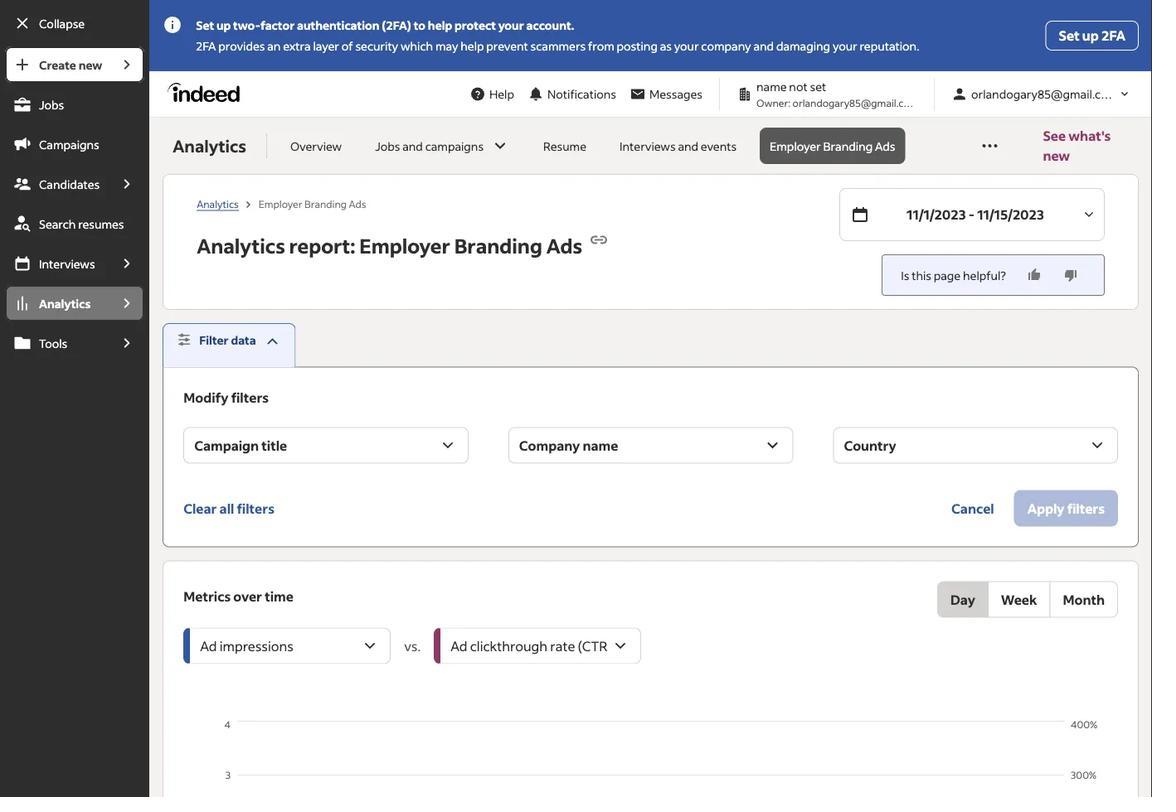 Task type: locate. For each thing, give the bounding box(es) containing it.
and for jobs and campaigns
[[402, 139, 423, 153]]

jobs for jobs and campaigns
[[375, 139, 400, 153]]

campaign title button
[[183, 428, 468, 464]]

2 horizontal spatial ads
[[875, 139, 895, 153]]

ads up analytics report: employer branding ads
[[349, 197, 366, 210]]

0 vertical spatial name
[[756, 79, 787, 94]]

set
[[810, 79, 826, 94]]

your right damaging
[[833, 39, 857, 53]]

up up orlandogary85@gmail.com dropdown button
[[1082, 27, 1099, 44]]

not
[[789, 79, 808, 94]]

1 vertical spatial ads
[[349, 197, 366, 210]]

new down see
[[1043, 147, 1070, 164]]

is this page helpful?
[[901, 268, 1006, 283]]

new inside the 'see what's new'
[[1043, 147, 1070, 164]]

name not set owner: orlandogary85@gmail.com element
[[730, 78, 924, 110]]

set up two-factor authentication (2fa) to help protect your account. 2fa provides an extra layer of security which may help prevent scammers from posting as your company and damaging your reputation.
[[196, 18, 919, 53]]

set left two- at the top left
[[196, 18, 214, 33]]

1 horizontal spatial orlandogary85@gmail.com
[[971, 87, 1118, 102]]

0 vertical spatial help
[[428, 18, 452, 33]]

up for two-
[[216, 18, 231, 33]]

week
[[1001, 591, 1037, 608]]

0 horizontal spatial employer branding ads
[[259, 197, 366, 210]]

create new
[[39, 57, 102, 72]]

posting
[[617, 39, 658, 53]]

help right to on the top of page
[[428, 18, 452, 33]]

0 vertical spatial new
[[79, 57, 102, 72]]

day
[[950, 591, 975, 608]]

clear
[[183, 500, 217, 517]]

interviews down search resumes link
[[39, 256, 95, 271]]

events
[[701, 139, 737, 153]]

jobs
[[39, 97, 64, 112], [375, 139, 400, 153]]

1 vertical spatial employer branding ads
[[259, 197, 366, 210]]

page
[[934, 268, 961, 283]]

0 vertical spatial ads
[[875, 139, 895, 153]]

new right "create"
[[79, 57, 102, 72]]

orlandogary85@gmail.com up see
[[971, 87, 1118, 102]]

1 horizontal spatial new
[[1043, 147, 1070, 164]]

ads inside employer branding ads link
[[875, 139, 895, 153]]

1 vertical spatial filters
[[237, 500, 274, 517]]

and right company
[[753, 39, 774, 53]]

name up owner:
[[756, 79, 787, 94]]

see what's new
[[1043, 127, 1111, 164]]

0 horizontal spatial jobs
[[39, 97, 64, 112]]

candidates
[[39, 177, 100, 192]]

0 horizontal spatial employer
[[259, 197, 302, 210]]

what's
[[1069, 127, 1111, 144]]

1 vertical spatial help
[[461, 39, 484, 53]]

name inside company name dropdown button
[[583, 437, 618, 454]]

0 horizontal spatial orlandogary85@gmail.com
[[793, 96, 919, 109]]

name
[[756, 79, 787, 94], [583, 437, 618, 454]]

set
[[196, 18, 214, 33], [1059, 27, 1080, 44]]

0 vertical spatial jobs
[[39, 97, 64, 112]]

0 horizontal spatial interviews
[[39, 256, 95, 271]]

orlandogary85@gmail.com button
[[945, 79, 1139, 109]]

metrics over time
[[183, 588, 293, 605]]

11/1/2023
[[907, 206, 966, 223]]

1 horizontal spatial employer branding ads
[[770, 139, 895, 153]]

company name button
[[508, 428, 793, 464]]

1 horizontal spatial employer
[[359, 233, 450, 259]]

0 vertical spatial employer
[[770, 139, 821, 153]]

and left the campaigns
[[402, 139, 423, 153]]

0 horizontal spatial name
[[583, 437, 618, 454]]

1 horizontal spatial analytics link
[[197, 197, 239, 211]]

0 horizontal spatial and
[[402, 139, 423, 153]]

and inside interviews and events link
[[678, 139, 698, 153]]

messages
[[649, 87, 703, 102]]

1 horizontal spatial interviews
[[620, 139, 676, 153]]

0 horizontal spatial 2fa
[[196, 39, 216, 53]]

1 horizontal spatial set
[[1059, 27, 1080, 44]]

set inside 'link'
[[1059, 27, 1080, 44]]

up
[[216, 18, 231, 33], [1082, 27, 1099, 44]]

and left events
[[678, 139, 698, 153]]

0 vertical spatial interviews
[[620, 139, 676, 153]]

0 horizontal spatial new
[[79, 57, 102, 72]]

modify
[[183, 389, 229, 406]]

0 horizontal spatial up
[[216, 18, 231, 33]]

campaign title
[[194, 437, 287, 454]]

2 vertical spatial branding
[[454, 233, 542, 259]]

your up prevent
[[498, 18, 524, 33]]

jobs and campaigns button
[[365, 128, 520, 164]]

0 horizontal spatial ads
[[349, 197, 366, 210]]

employer down owner:
[[770, 139, 821, 153]]

scammers
[[530, 39, 586, 53]]

menu bar
[[0, 46, 149, 798]]

name right company
[[583, 437, 618, 454]]

resume
[[543, 139, 586, 153]]

help
[[428, 18, 452, 33], [461, 39, 484, 53]]

interviews and events
[[620, 139, 737, 153]]

employer branding ads
[[770, 139, 895, 153], [259, 197, 366, 210]]

region
[[183, 718, 1118, 798]]

employer branding ads down name not set owner: orlandogary85@gmail.com
[[770, 139, 895, 153]]

1 vertical spatial employer
[[259, 197, 302, 210]]

set for set up 2fa
[[1059, 27, 1080, 44]]

1 vertical spatial new
[[1043, 147, 1070, 164]]

help down "protect" on the left top of the page
[[461, 39, 484, 53]]

tools link
[[5, 325, 110, 362]]

search resumes link
[[5, 206, 144, 242]]

resume link
[[533, 128, 596, 164]]

indeed home image
[[168, 83, 247, 102]]

new
[[79, 57, 102, 72], [1043, 147, 1070, 164]]

set up 2fa
[[1059, 27, 1126, 44]]

filters right the all
[[237, 500, 274, 517]]

analytics link
[[197, 197, 239, 211], [5, 285, 110, 322]]

set inside set up two-factor authentication (2fa) to help protect your account. 2fa provides an extra layer of security which may help prevent scammers from posting as your company and damaging your reputation.
[[196, 18, 214, 33]]

all
[[219, 500, 234, 517]]

0 horizontal spatial branding
[[304, 197, 347, 210]]

an
[[267, 39, 281, 53]]

analytics
[[173, 135, 246, 157], [197, 197, 239, 210], [197, 233, 285, 259], [39, 296, 91, 311]]

1 horizontal spatial jobs
[[375, 139, 400, 153]]

helpful?
[[963, 268, 1006, 283]]

1 vertical spatial interviews
[[39, 256, 95, 271]]

0 horizontal spatial set
[[196, 18, 214, 33]]

new inside menu bar
[[79, 57, 102, 72]]

overview
[[290, 139, 342, 153]]

1 horizontal spatial help
[[461, 39, 484, 53]]

employer right report:
[[359, 233, 450, 259]]

1 vertical spatial jobs
[[375, 139, 400, 153]]

0 horizontal spatial help
[[428, 18, 452, 33]]

and inside jobs and campaigns button
[[402, 139, 423, 153]]

protect
[[455, 18, 496, 33]]

1 horizontal spatial 2fa
[[1101, 27, 1126, 44]]

filters right modify
[[231, 389, 269, 406]]

1 horizontal spatial up
[[1082, 27, 1099, 44]]

1 horizontal spatial name
[[756, 79, 787, 94]]

clear all filters
[[183, 500, 274, 517]]

0 vertical spatial analytics link
[[197, 197, 239, 211]]

filters
[[231, 389, 269, 406], [237, 500, 274, 517]]

up left two- at the top left
[[216, 18, 231, 33]]

0 vertical spatial branding
[[823, 139, 873, 153]]

name inside name not set owner: orlandogary85@gmail.com
[[756, 79, 787, 94]]

orlandogary85@gmail.com down set
[[793, 96, 919, 109]]

1 horizontal spatial branding
[[454, 233, 542, 259]]

country
[[844, 437, 896, 454]]

filters inside button
[[237, 500, 274, 517]]

set up orlandogary85@gmail.com dropdown button
[[1059, 27, 1080, 44]]

interviews down messages link
[[620, 139, 676, 153]]

2 horizontal spatial and
[[753, 39, 774, 53]]

employer branding ads up report:
[[259, 197, 366, 210]]

of
[[342, 39, 353, 53]]

(2fa)
[[382, 18, 411, 33]]

1 vertical spatial name
[[583, 437, 618, 454]]

0 vertical spatial filters
[[231, 389, 269, 406]]

ads
[[875, 139, 895, 153], [349, 197, 366, 210], [546, 233, 582, 259]]

your right the 'as'
[[674, 39, 699, 53]]

campaigns
[[39, 137, 99, 152]]

may
[[435, 39, 458, 53]]

and for interviews and events
[[678, 139, 698, 153]]

interviews inside menu bar
[[39, 256, 95, 271]]

is
[[901, 268, 909, 283]]

1 horizontal spatial and
[[678, 139, 698, 153]]

as
[[660, 39, 672, 53]]

your
[[498, 18, 524, 33], [674, 39, 699, 53], [833, 39, 857, 53]]

1 horizontal spatial ads
[[546, 233, 582, 259]]

ads left show shareable url icon
[[546, 233, 582, 259]]

jobs for jobs
[[39, 97, 64, 112]]

up inside set up two-factor authentication (2fa) to help protect your account. 2fa provides an extra layer of security which may help prevent scammers from posting as your company and damaging your reputation.
[[216, 18, 231, 33]]

11/15/2023
[[977, 206, 1044, 223]]

jobs left the campaigns
[[375, 139, 400, 153]]

2 vertical spatial ads
[[546, 233, 582, 259]]

up inside 'link'
[[1082, 27, 1099, 44]]

employer up report:
[[259, 197, 302, 210]]

0 horizontal spatial analytics link
[[5, 285, 110, 322]]

jobs inside button
[[375, 139, 400, 153]]

metrics
[[183, 588, 231, 605]]

ads down name not set owner: orlandogary85@gmail.com
[[875, 139, 895, 153]]

jobs down create new link at left
[[39, 97, 64, 112]]

company
[[701, 39, 751, 53]]

jobs inside menu bar
[[39, 97, 64, 112]]

interviews
[[620, 139, 676, 153], [39, 256, 95, 271]]

and inside set up two-factor authentication (2fa) to help protect your account. 2fa provides an extra layer of security which may help prevent scammers from posting as your company and damaging your reputation.
[[753, 39, 774, 53]]



Task type: describe. For each thing, give the bounding box(es) containing it.
menu bar containing create new
[[0, 46, 149, 798]]

create
[[39, 57, 76, 72]]

campaigns
[[425, 139, 484, 153]]

orlandogary85@gmail.com inside dropdown button
[[971, 87, 1118, 102]]

help
[[489, 87, 514, 102]]

account.
[[526, 18, 574, 33]]

extra
[[283, 39, 311, 53]]

1 vertical spatial branding
[[304, 197, 347, 210]]

interviews for interviews
[[39, 256, 95, 271]]

2 horizontal spatial your
[[833, 39, 857, 53]]

campaign
[[194, 437, 259, 454]]

overview link
[[280, 128, 352, 164]]

modify filters
[[183, 389, 269, 406]]

campaigns link
[[5, 126, 144, 163]]

2 horizontal spatial branding
[[823, 139, 873, 153]]

11/1/2023 - 11/15/2023
[[907, 206, 1044, 223]]

vs.
[[404, 638, 421, 655]]

prevent
[[486, 39, 528, 53]]

title
[[262, 437, 287, 454]]

interviews and events link
[[610, 128, 747, 164]]

time
[[265, 588, 293, 605]]

provides
[[218, 39, 265, 53]]

to
[[414, 18, 426, 33]]

see what's new button
[[1043, 118, 1132, 174]]

cancel button
[[938, 491, 1008, 527]]

country button
[[833, 428, 1118, 464]]

this page is helpful image
[[1026, 267, 1043, 284]]

security
[[355, 39, 398, 53]]

2fa inside 'link'
[[1101, 27, 1126, 44]]

from
[[588, 39, 614, 53]]

filter
[[199, 333, 229, 348]]

authentication
[[297, 18, 379, 33]]

employer branding ads link
[[760, 128, 905, 164]]

search
[[39, 216, 76, 231]]

this page is not helpful image
[[1063, 267, 1079, 284]]

show shareable url image
[[589, 230, 609, 250]]

factor
[[260, 18, 295, 33]]

1 horizontal spatial your
[[674, 39, 699, 53]]

resumes
[[78, 216, 124, 231]]

owner:
[[756, 96, 791, 109]]

help button
[[463, 79, 521, 109]]

tools
[[39, 336, 67, 351]]

jobs link
[[5, 86, 144, 123]]

1 vertical spatial analytics link
[[5, 285, 110, 322]]

notifications button
[[521, 76, 623, 112]]

0 vertical spatial employer branding ads
[[770, 139, 895, 153]]

company
[[519, 437, 580, 454]]

set for set up two-factor authentication (2fa) to help protect your account. 2fa provides an extra layer of security which may help prevent scammers from posting as your company and damaging your reputation.
[[196, 18, 214, 33]]

interviews link
[[5, 246, 110, 282]]

notifications
[[547, 87, 616, 102]]

clear all filters button
[[183, 491, 274, 527]]

search resumes
[[39, 216, 124, 231]]

overflow menu image
[[980, 136, 1000, 156]]

-
[[969, 206, 975, 223]]

2fa inside set up two-factor authentication (2fa) to help protect your account. 2fa provides an extra layer of security which may help prevent scammers from posting as your company and damaging your reputation.
[[196, 39, 216, 53]]

report:
[[289, 233, 355, 259]]

up for 2fa
[[1082, 27, 1099, 44]]

analytics inside menu bar
[[39, 296, 91, 311]]

jobs and campaigns
[[375, 139, 484, 153]]

cancel
[[951, 500, 994, 517]]

filter data
[[199, 333, 256, 348]]

filter data button
[[163, 323, 296, 368]]

which
[[401, 39, 433, 53]]

collapse button
[[5, 5, 144, 41]]

0 horizontal spatial your
[[498, 18, 524, 33]]

layer
[[313, 39, 339, 53]]

analytics report: employer branding ads
[[197, 233, 582, 259]]

this
[[912, 268, 931, 283]]

orlandogary85@gmail.com inside name not set owner: orlandogary85@gmail.com
[[793, 96, 919, 109]]

see
[[1043, 127, 1066, 144]]

damaging
[[776, 39, 830, 53]]

over
[[233, 588, 262, 605]]

set up 2fa link
[[1046, 21, 1139, 51]]

create new link
[[5, 46, 110, 83]]

company name
[[519, 437, 618, 454]]

2 horizontal spatial employer
[[770, 139, 821, 153]]

messages link
[[623, 79, 709, 109]]

reputation.
[[860, 39, 919, 53]]

month
[[1063, 591, 1105, 608]]

two-
[[233, 18, 260, 33]]

2 vertical spatial employer
[[359, 233, 450, 259]]

interviews for interviews and events
[[620, 139, 676, 153]]

collapse
[[39, 16, 85, 31]]



Task type: vqa. For each thing, say whether or not it's contained in the screenshot.
the Company
yes



